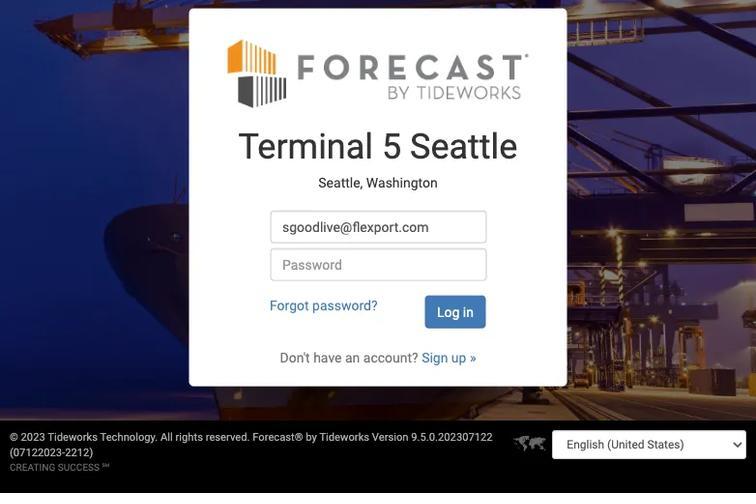 Task type: vqa. For each thing, say whether or not it's contained in the screenshot.
FORECAST®
yes



Task type: locate. For each thing, give the bounding box(es) containing it.
0 horizontal spatial tideworks
[[48, 431, 98, 444]]

©
[[10, 431, 18, 444]]

seattle,
[[318, 175, 363, 190]]

seattle
[[410, 126, 518, 167]]

© 2023 tideworks technology. all rights reserved.
[[10, 431, 253, 444]]

by
[[306, 431, 317, 444]]

forecast®
[[253, 431, 303, 444]]

tideworks
[[48, 431, 98, 444], [319, 431, 369, 444]]

1 tideworks from the left
[[48, 431, 98, 444]]

2 tideworks from the left
[[319, 431, 369, 444]]

2212)
[[65, 447, 93, 459]]

2023
[[21, 431, 45, 444]]

1 horizontal spatial tideworks
[[319, 431, 369, 444]]

log in button
[[425, 295, 486, 328]]

version
[[372, 431, 409, 444]]

Password password field
[[270, 248, 486, 281]]

forgot password? log in
[[270, 297, 474, 319]]

log
[[437, 304, 460, 319]]

password?
[[312, 297, 378, 313]]

success
[[58, 462, 100, 473]]

tideworks right by
[[319, 431, 369, 444]]

forecast® by tideworks image
[[228, 37, 528, 109]]

9.5.0.202307122
[[411, 431, 493, 444]]

Email or username text field
[[270, 210, 486, 243]]

tideworks for 2023
[[48, 431, 98, 444]]

tideworks up 2212)
[[48, 431, 98, 444]]

up
[[451, 349, 467, 365]]

an
[[345, 349, 360, 365]]

tideworks for by
[[319, 431, 369, 444]]

sign up » link
[[422, 349, 476, 365]]

»
[[470, 349, 476, 365]]

have
[[313, 349, 342, 365]]

reserved.
[[206, 431, 250, 444]]

tideworks inside forecast® by tideworks version 9.5.0.202307122 (07122023-2212) creating success ℠
[[319, 431, 369, 444]]

(07122023-
[[10, 447, 65, 459]]

all
[[161, 431, 173, 444]]



Task type: describe. For each thing, give the bounding box(es) containing it.
forgot password? link
[[270, 297, 378, 313]]

sign
[[422, 349, 448, 365]]

terminal 5 seattle seattle, washington
[[238, 126, 518, 190]]

account?
[[363, 349, 418, 365]]

5
[[382, 126, 401, 167]]

forecast® by tideworks version 9.5.0.202307122 (07122023-2212) creating success ℠
[[10, 431, 493, 473]]

℠
[[102, 462, 109, 473]]

terminal
[[238, 126, 373, 167]]

creating
[[10, 462, 55, 473]]

washington
[[366, 175, 438, 190]]

in
[[463, 304, 474, 319]]

technology.
[[100, 431, 158, 444]]

forgot
[[270, 297, 309, 313]]

rights
[[176, 431, 203, 444]]

don't
[[280, 349, 310, 365]]

don't have an account? sign up »
[[280, 349, 476, 365]]



